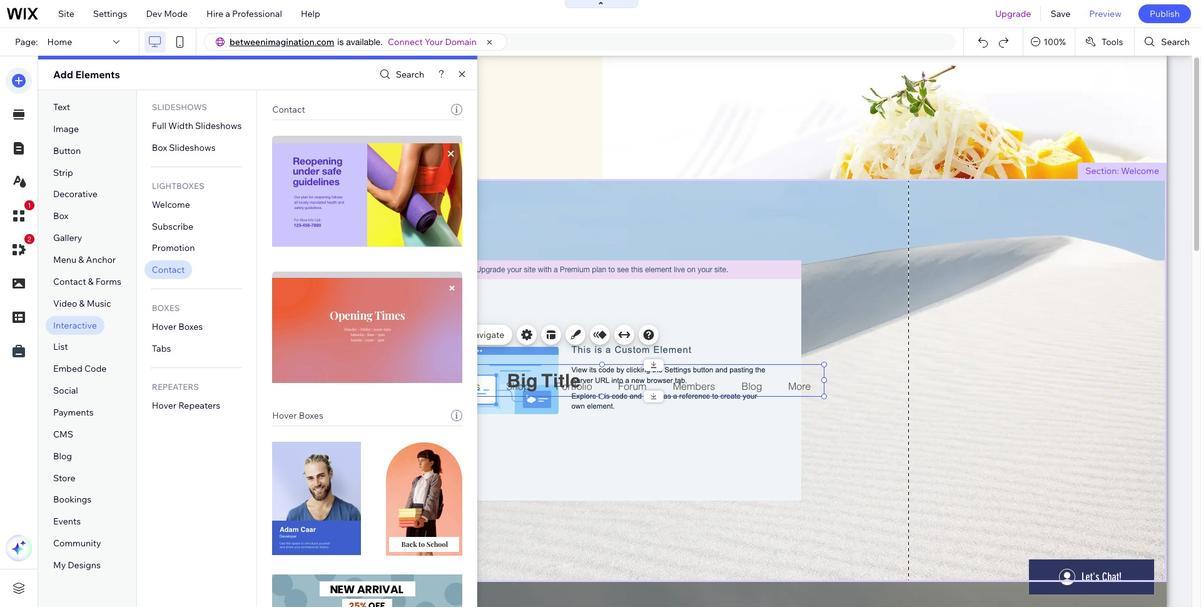 Task type: vqa. For each thing, say whether or not it's contained in the screenshot.
the topmost CHROME
no



Task type: locate. For each thing, give the bounding box(es) containing it.
box for box
[[53, 210, 68, 222]]

0 vertical spatial &
[[78, 254, 84, 265]]

2 button
[[6, 234, 34, 263]]

welcome down lightboxes
[[152, 199, 190, 210]]

1 horizontal spatial box
[[152, 142, 167, 153]]

slideshows right width
[[195, 120, 242, 131]]

0 vertical spatial search
[[1162, 36, 1190, 48]]

0 vertical spatial box
[[152, 142, 167, 153]]

2
[[28, 235, 31, 243]]

search down publish button
[[1162, 36, 1190, 48]]

designs
[[68, 560, 101, 571]]

box
[[152, 142, 167, 153], [53, 210, 68, 222]]

width
[[168, 120, 193, 131]]

2 vertical spatial &
[[79, 298, 85, 309]]

search down is available. connect your domain
[[396, 69, 425, 80]]

full width slideshows
[[152, 120, 242, 131]]

add elements
[[53, 68, 120, 81]]

video & music
[[53, 298, 111, 309]]

forms
[[96, 276, 121, 287]]

site
[[58, 8, 74, 19]]

0 horizontal spatial search
[[396, 69, 425, 80]]

your
[[425, 36, 443, 48]]

0 vertical spatial welcome
[[1122, 165, 1160, 177]]

box down full
[[152, 142, 167, 153]]

a
[[226, 8, 230, 19]]

1 horizontal spatial hover boxes
[[272, 410, 323, 421]]

search button
[[1136, 28, 1202, 56], [377, 65, 425, 84]]

add
[[53, 68, 73, 81]]

store
[[53, 472, 75, 484]]

list
[[53, 341, 68, 353]]

1 vertical spatial welcome
[[152, 199, 190, 210]]

welcome right section: on the right
[[1122, 165, 1160, 177]]

repeaters
[[152, 382, 199, 392], [179, 400, 220, 411]]

hover repeaters
[[152, 400, 220, 411]]

2 vertical spatial menu
[[422, 355, 442, 364]]

& right video
[[79, 298, 85, 309]]

search
[[1162, 36, 1190, 48], [396, 69, 425, 80]]

0 vertical spatial repeaters
[[152, 382, 199, 392]]

1 vertical spatial search button
[[377, 65, 425, 84]]

0 vertical spatial hover boxes
[[152, 321, 203, 332]]

publish
[[1150, 8, 1180, 19]]

horizontal
[[384, 355, 420, 364]]

1 vertical spatial search
[[396, 69, 425, 80]]

1 horizontal spatial search button
[[1136, 28, 1202, 56]]

text
[[53, 101, 70, 113]]

menu
[[53, 254, 76, 265], [424, 329, 447, 340], [422, 355, 442, 364]]

1 horizontal spatial search
[[1162, 36, 1190, 48]]

strip
[[53, 167, 73, 178]]

contact & forms
[[53, 276, 121, 287]]

0 vertical spatial menu
[[53, 254, 76, 265]]

section:
[[1086, 165, 1120, 177]]

slideshows up width
[[152, 102, 207, 112]]

100%
[[1044, 36, 1066, 48]]

2 vertical spatial slideshows
[[169, 142, 216, 153]]

community
[[53, 538, 101, 549]]

bookings
[[53, 494, 92, 505]]

menu down manage menu
[[422, 355, 442, 364]]

music
[[87, 298, 111, 309]]

section: welcome
[[1086, 165, 1160, 177]]

search button down connect
[[377, 65, 425, 84]]

contact
[[272, 104, 305, 115], [152, 264, 185, 276], [53, 276, 86, 287]]

interactive
[[53, 320, 97, 331]]

is available. connect your domain
[[338, 36, 477, 48]]

menu right manage
[[424, 329, 447, 340]]

preview button
[[1081, 0, 1132, 28]]

hire a professional
[[207, 8, 282, 19]]

menu & anchor
[[53, 254, 116, 265]]

upgrade
[[996, 8, 1032, 19]]

boxes
[[152, 303, 180, 313], [179, 321, 203, 332], [299, 410, 323, 421]]

& left anchor
[[78, 254, 84, 265]]

decorative
[[53, 189, 98, 200]]

slideshows down the full width slideshows
[[169, 142, 216, 153]]

embed code
[[53, 363, 107, 374]]

0 vertical spatial slideshows
[[152, 102, 207, 112]]

1 vertical spatial &
[[88, 276, 94, 287]]

social
[[53, 385, 78, 396]]

menu down gallery
[[53, 254, 76, 265]]

0 horizontal spatial box
[[53, 210, 68, 222]]

1 horizontal spatial welcome
[[1122, 165, 1160, 177]]

& left the forms
[[88, 276, 94, 287]]

image
[[53, 123, 79, 134]]

promotion
[[152, 243, 195, 254]]

box up gallery
[[53, 210, 68, 222]]

tools button
[[1076, 28, 1135, 56]]

0 horizontal spatial hover boxes
[[152, 321, 203, 332]]

my
[[53, 560, 66, 571]]

slideshows
[[152, 102, 207, 112], [195, 120, 242, 131], [169, 142, 216, 153]]

welcome
[[1122, 165, 1160, 177], [152, 199, 190, 210]]

&
[[78, 254, 84, 265], [88, 276, 94, 287], [79, 298, 85, 309]]

search button down publish
[[1136, 28, 1202, 56]]

1 vertical spatial menu
[[424, 329, 447, 340]]

subscribe
[[152, 221, 193, 232]]

1 vertical spatial box
[[53, 210, 68, 222]]

1 horizontal spatial contact
[[152, 264, 185, 276]]

hover
[[152, 321, 177, 332], [152, 400, 177, 411], [272, 410, 297, 421]]

1 button
[[6, 200, 34, 229]]

help
[[301, 8, 320, 19]]

0 vertical spatial search button
[[1136, 28, 1202, 56]]

& for video
[[79, 298, 85, 309]]

box slideshows
[[152, 142, 216, 153]]

1
[[28, 202, 31, 209]]

cms
[[53, 429, 73, 440]]

code
[[84, 363, 107, 374]]

2 horizontal spatial contact
[[272, 104, 305, 115]]

hover boxes
[[152, 321, 203, 332], [272, 410, 323, 421]]



Task type: describe. For each thing, give the bounding box(es) containing it.
my designs
[[53, 560, 101, 571]]

dev mode
[[146, 8, 188, 19]]

publish button
[[1139, 4, 1192, 23]]

manage
[[389, 329, 422, 340]]

hire
[[207, 8, 224, 19]]

2 vertical spatial boxes
[[299, 410, 323, 421]]

events
[[53, 516, 81, 527]]

full
[[152, 120, 166, 131]]

menu for manage menu
[[424, 329, 447, 340]]

manage menu
[[389, 329, 447, 340]]

save
[[1051, 8, 1071, 19]]

domain
[[445, 36, 477, 48]]

mode
[[164, 8, 188, 19]]

0 vertical spatial boxes
[[152, 303, 180, 313]]

0 horizontal spatial search button
[[377, 65, 425, 84]]

& for contact
[[88, 276, 94, 287]]

lightboxes
[[152, 181, 204, 191]]

tools
[[1102, 36, 1124, 48]]

1 vertical spatial repeaters
[[179, 400, 220, 411]]

1 vertical spatial slideshows
[[195, 120, 242, 131]]

1 vertical spatial hover boxes
[[272, 410, 323, 421]]

is
[[338, 37, 344, 47]]

elements
[[75, 68, 120, 81]]

gallery
[[53, 232, 82, 244]]

100% button
[[1024, 28, 1075, 56]]

betweenimagination.com
[[230, 36, 335, 48]]

0 horizontal spatial contact
[[53, 276, 86, 287]]

payments
[[53, 407, 94, 418]]

anchor
[[86, 254, 116, 265]]

available.
[[346, 37, 383, 47]]

1 vertical spatial boxes
[[179, 321, 203, 332]]

0 horizontal spatial welcome
[[152, 199, 190, 210]]

horizontal menu
[[384, 355, 442, 364]]

button
[[53, 145, 81, 156]]

video
[[53, 298, 77, 309]]

blog
[[53, 451, 72, 462]]

menu for horizontal menu
[[422, 355, 442, 364]]

connect
[[388, 36, 423, 48]]

& for menu
[[78, 254, 84, 265]]

save button
[[1042, 0, 1081, 28]]

tabs
[[152, 343, 171, 354]]

embed
[[53, 363, 82, 374]]

navigate
[[468, 329, 505, 340]]

box for box slideshows
[[152, 142, 167, 153]]

professional
[[232, 8, 282, 19]]

dev
[[146, 8, 162, 19]]

settings
[[93, 8, 127, 19]]

home
[[47, 36, 72, 48]]

preview
[[1090, 8, 1122, 19]]



